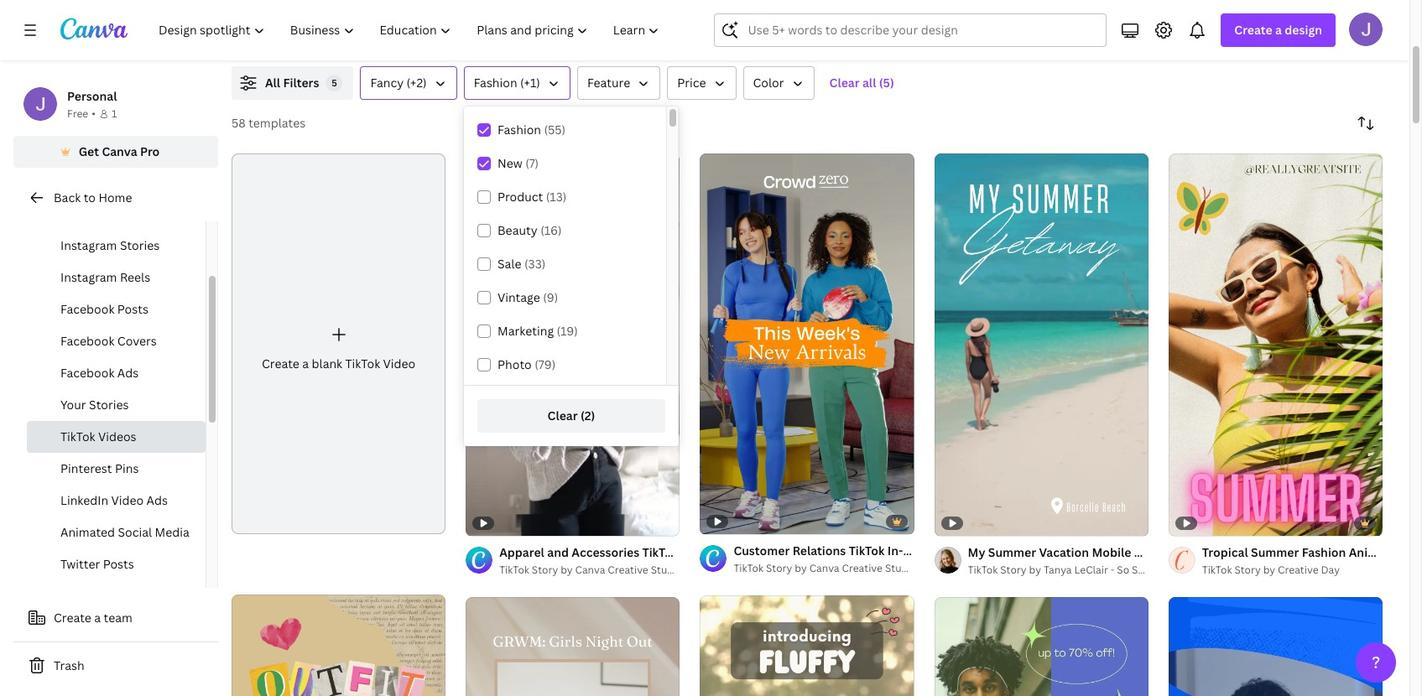 Task type: locate. For each thing, give the bounding box(es) containing it.
2 horizontal spatial a
[[1275, 22, 1282, 38]]

summer for tropical
[[1251, 544, 1299, 560]]

2 horizontal spatial canva
[[809, 561, 840, 575]]

0 horizontal spatial summer
[[988, 544, 1036, 560]]

studio
[[885, 561, 917, 575], [651, 563, 683, 577], [1160, 563, 1192, 577]]

posts up instagram stories link
[[120, 206, 151, 222]]

0 vertical spatial clear
[[830, 75, 860, 91]]

so
[[1117, 563, 1130, 577]]

0 vertical spatial animated
[[60, 524, 115, 540]]

0 horizontal spatial creative
[[608, 563, 648, 577]]

summer inside tropical summer fashion animated bu tiktok story by creative day
[[1251, 544, 1299, 560]]

trash
[[54, 658, 84, 674]]

1 horizontal spatial video
[[383, 356, 416, 372]]

5 filter options selected element
[[326, 75, 343, 91]]

video up swell
[[1134, 544, 1167, 560]]

facebook down instagram reels
[[60, 301, 114, 317]]

instagram posts link
[[27, 198, 206, 230]]

facebook up your stories
[[60, 365, 114, 381]]

1 vertical spatial clear
[[548, 408, 578, 424]]

clear all (5) button
[[821, 66, 903, 100]]

1 vertical spatial create
[[262, 356, 299, 372]]

0 horizontal spatial studio
[[651, 563, 683, 577]]

animated down linkedin
[[60, 524, 115, 540]]

1 vertical spatial instagram
[[60, 237, 117, 253]]

to
[[84, 190, 96, 206]]

ads down "covers"
[[117, 365, 139, 381]]

get canva pro button
[[13, 136, 218, 168]]

get
[[79, 143, 99, 159]]

fashion up new (7)
[[498, 122, 541, 138]]

0 vertical spatial a
[[1275, 22, 1282, 38]]

(19)
[[557, 323, 578, 339]]

facebook
[[60, 301, 114, 317], [60, 333, 114, 349], [60, 365, 114, 381]]

product
[[498, 189, 543, 205]]

instagram for instagram stories
[[60, 237, 117, 253]]

2 horizontal spatial studio
[[1160, 563, 1192, 577]]

2 vertical spatial instagram
[[60, 269, 117, 285]]

personal
[[67, 88, 117, 104]]

clear left (2)
[[548, 408, 578, 424]]

0 vertical spatial facebook
[[60, 301, 114, 317]]

0 horizontal spatial create
[[54, 610, 91, 626]]

tiktok story by canva creative studio
[[734, 561, 917, 575], [499, 563, 683, 577]]

fancy (+2) button
[[360, 66, 457, 100]]

(2)
[[581, 408, 595, 424]]

vintage (9)
[[498, 289, 558, 305]]

2 facebook from the top
[[60, 333, 114, 349]]

2 vertical spatial create
[[54, 610, 91, 626]]

1 vertical spatial posts
[[117, 301, 148, 317]]

3 instagram from the top
[[60, 269, 117, 285]]

a inside 'dropdown button'
[[1275, 22, 1282, 38]]

fashion inside "button"
[[474, 75, 517, 91]]

pro
[[140, 143, 160, 159]]

2 vertical spatial posts
[[103, 556, 134, 572]]

fashion
[[474, 75, 517, 91], [498, 122, 541, 138], [1302, 544, 1346, 560]]

summer for my
[[988, 544, 1036, 560]]

video for create a blank tiktok video
[[383, 356, 416, 372]]

2 horizontal spatial creative
[[1278, 563, 1319, 577]]

by inside my summer vacation mobile video tiktok story by tanya leclair - so swell studio
[[1029, 563, 1041, 577]]

all
[[265, 75, 280, 91]]

2 instagram from the top
[[60, 237, 117, 253]]

None search field
[[714, 13, 1107, 47]]

1 horizontal spatial summer
[[1251, 544, 1299, 560]]

create
[[1235, 22, 1273, 38], [262, 356, 299, 372], [54, 610, 91, 626]]

bu
[[1407, 544, 1422, 560]]

video right blank
[[383, 356, 416, 372]]

1 horizontal spatial animated
[[1349, 544, 1405, 560]]

0 vertical spatial instagram
[[60, 206, 117, 222]]

tiktok video templates image
[[1025, 0, 1383, 46]]

0 vertical spatial create
[[1235, 22, 1273, 38]]

1
[[111, 107, 117, 121]]

pins
[[115, 461, 139, 477]]

summer right my
[[988, 544, 1036, 560]]

social
[[118, 524, 152, 540]]

0 horizontal spatial animated
[[60, 524, 115, 540]]

2 vertical spatial facebook
[[60, 365, 114, 381]]

stories down facebook ads link
[[89, 397, 129, 413]]

fashion up day
[[1302, 544, 1346, 560]]

studio inside my summer vacation mobile video tiktok story by tanya leclair - so swell studio
[[1160, 563, 1192, 577]]

create a team button
[[13, 602, 218, 635]]

2 horizontal spatial create
[[1235, 22, 1273, 38]]

facebook for facebook posts
[[60, 301, 114, 317]]

instagram for instagram posts
[[60, 206, 117, 222]]

1 vertical spatial stories
[[89, 397, 129, 413]]

video down pins
[[111, 493, 144, 509]]

0 vertical spatial posts
[[120, 206, 151, 222]]

2 vertical spatial fashion
[[1302, 544, 1346, 560]]

1 horizontal spatial ads
[[147, 493, 168, 509]]

clear inside 'button'
[[830, 75, 860, 91]]

fashion left (+1)
[[474, 75, 517, 91]]

1 vertical spatial fashion
[[498, 122, 541, 138]]

animated
[[60, 524, 115, 540], [1349, 544, 1405, 560]]

facebook covers link
[[27, 326, 206, 357]]

facebook ads
[[60, 365, 139, 381]]

1 horizontal spatial canva
[[575, 563, 605, 577]]

tiktok
[[345, 356, 380, 372], [60, 429, 95, 445], [734, 561, 764, 575], [499, 563, 529, 577], [968, 563, 998, 577], [1202, 563, 1232, 577]]

back
[[54, 190, 81, 206]]

1 vertical spatial a
[[302, 356, 309, 372]]

create left design
[[1235, 22, 1273, 38]]

video
[[383, 356, 416, 372], [111, 493, 144, 509], [1134, 544, 1167, 560]]

media
[[155, 524, 189, 540]]

2 vertical spatial a
[[94, 610, 101, 626]]

1 vertical spatial animated
[[1349, 544, 1405, 560]]

beauty (16)
[[498, 222, 562, 238]]

clear left all
[[830, 75, 860, 91]]

0 horizontal spatial clear
[[548, 408, 578, 424]]

2 summer from the left
[[1251, 544, 1299, 560]]

create left blank
[[262, 356, 299, 372]]

1 horizontal spatial tiktok story by canva creative studio link
[[734, 560, 917, 577]]

summer inside my summer vacation mobile video tiktok story by tanya leclair - so swell studio
[[988, 544, 1036, 560]]

your
[[60, 397, 86, 413]]

price
[[677, 75, 706, 91]]

ads
[[117, 365, 139, 381], [147, 493, 168, 509]]

(33)
[[524, 256, 546, 272]]

clear inside button
[[548, 408, 578, 424]]

2 horizontal spatial video
[[1134, 544, 1167, 560]]

my summer vacation mobile video link
[[968, 544, 1167, 562]]

(79)
[[535, 357, 556, 373]]

color
[[753, 75, 784, 91]]

0 vertical spatial video
[[383, 356, 416, 372]]

0 horizontal spatial video
[[111, 493, 144, 509]]

3 facebook from the top
[[60, 365, 114, 381]]

0 horizontal spatial ads
[[117, 365, 139, 381]]

by
[[795, 561, 807, 575], [561, 563, 573, 577], [1029, 563, 1041, 577], [1264, 563, 1276, 577]]

stories up reels
[[120, 237, 160, 253]]

instagram
[[60, 206, 117, 222], [60, 237, 117, 253], [60, 269, 117, 285]]

a left design
[[1275, 22, 1282, 38]]

create inside button
[[54, 610, 91, 626]]

a left blank
[[302, 356, 309, 372]]

0 vertical spatial fashion
[[474, 75, 517, 91]]

1 horizontal spatial create
[[262, 356, 299, 372]]

1 summer from the left
[[988, 544, 1036, 560]]

video inside my summer vacation mobile video tiktok story by tanya leclair - so swell studio
[[1134, 544, 1167, 560]]

create a design button
[[1221, 13, 1336, 47]]

0 vertical spatial stories
[[120, 237, 160, 253]]

clear
[[830, 75, 860, 91], [548, 408, 578, 424]]

posts down animated social media link
[[103, 556, 134, 572]]

1 vertical spatial ads
[[147, 493, 168, 509]]

mobile
[[1092, 544, 1131, 560]]

2 vertical spatial video
[[1134, 544, 1167, 560]]

0 horizontal spatial canva
[[102, 143, 137, 159]]

1 horizontal spatial a
[[302, 356, 309, 372]]

facebook posts
[[60, 301, 148, 317]]

1 horizontal spatial clear
[[830, 75, 860, 91]]

create left the team
[[54, 610, 91, 626]]

create inside 'dropdown button'
[[1235, 22, 1273, 38]]

facebook for facebook covers
[[60, 333, 114, 349]]

day
[[1321, 563, 1340, 577]]

1 facebook from the top
[[60, 301, 114, 317]]

a for design
[[1275, 22, 1282, 38]]

posts for facebook posts
[[117, 301, 148, 317]]

a inside button
[[94, 610, 101, 626]]

creative
[[842, 561, 883, 575], [608, 563, 648, 577], [1278, 563, 1319, 577]]

summer up tiktok story by creative day link at right
[[1251, 544, 1299, 560]]

ads up the media
[[147, 493, 168, 509]]

1 instagram from the top
[[60, 206, 117, 222]]

posts down reels
[[117, 301, 148, 317]]

stories
[[120, 237, 160, 253], [89, 397, 129, 413]]

5
[[332, 76, 337, 89]]

0 horizontal spatial a
[[94, 610, 101, 626]]

feature
[[587, 75, 630, 91]]

all
[[863, 75, 876, 91]]

fashion for fashion (55)
[[498, 122, 541, 138]]

filters
[[283, 75, 319, 91]]

a left the team
[[94, 610, 101, 626]]

1 vertical spatial facebook
[[60, 333, 114, 349]]

story
[[766, 561, 792, 575], [532, 563, 558, 577], [1000, 563, 1027, 577], [1235, 563, 1261, 577]]

facebook up "facebook ads" at bottom
[[60, 333, 114, 349]]

58 templates
[[232, 115, 306, 131]]

linkedin video ads link
[[27, 485, 206, 517]]

animated left "bu"
[[1349, 544, 1405, 560]]



Task type: describe. For each thing, give the bounding box(es) containing it.
a for blank
[[302, 356, 309, 372]]

by inside tropical summer fashion animated bu tiktok story by creative day
[[1264, 563, 1276, 577]]

my
[[968, 544, 986, 560]]

0 horizontal spatial tiktok story by canva creative studio link
[[499, 562, 683, 579]]

facebook ads link
[[27, 357, 206, 389]]

twitter posts link
[[27, 549, 206, 581]]

all filters
[[265, 75, 319, 91]]

pinterest pins
[[60, 461, 139, 477]]

instagram reels
[[60, 269, 150, 285]]

1 horizontal spatial tiktok story by canva creative studio
[[734, 561, 917, 575]]

twitter posts
[[60, 556, 134, 572]]

story inside my summer vacation mobile video tiktok story by tanya leclair - so swell studio
[[1000, 563, 1027, 577]]

create a team
[[54, 610, 132, 626]]

vacation
[[1039, 544, 1089, 560]]

instagram for instagram reels
[[60, 269, 117, 285]]

1 horizontal spatial studio
[[885, 561, 917, 575]]

tropical
[[1202, 544, 1248, 560]]

free •
[[67, 107, 96, 121]]

price button
[[667, 66, 736, 100]]

1 horizontal spatial creative
[[842, 561, 883, 575]]

stories for instagram stories
[[120, 237, 160, 253]]

create for create a team
[[54, 610, 91, 626]]

pinterest pins link
[[27, 453, 206, 485]]

fancy
[[370, 75, 404, 91]]

photo
[[498, 357, 532, 373]]

leclair
[[1074, 563, 1108, 577]]

trash link
[[13, 649, 218, 683]]

canva inside button
[[102, 143, 137, 159]]

tiktok story by creative day link
[[1202, 562, 1383, 579]]

58
[[232, 115, 246, 131]]

0 vertical spatial ads
[[117, 365, 139, 381]]

clear for clear all (5)
[[830, 75, 860, 91]]

(9)
[[543, 289, 558, 305]]

fashion (55)
[[498, 122, 566, 138]]

videos
[[98, 429, 136, 445]]

color button
[[743, 66, 814, 100]]

animated inside tropical summer fashion animated bu tiktok story by creative day
[[1349, 544, 1405, 560]]

marketing
[[498, 323, 554, 339]]

animated social media link
[[27, 517, 206, 549]]

fashion inside tropical summer fashion animated bu tiktok story by creative day
[[1302, 544, 1346, 560]]

marketing (19)
[[498, 323, 578, 339]]

create for create a blank tiktok video
[[262, 356, 299, 372]]

story inside tropical summer fashion animated bu tiktok story by creative day
[[1235, 563, 1261, 577]]

twitter
[[60, 556, 100, 572]]

instagram stories
[[60, 237, 160, 253]]

create a design
[[1235, 22, 1322, 38]]

clear (2) button
[[477, 399, 665, 433]]

(5)
[[879, 75, 894, 91]]

linkedin
[[60, 493, 108, 509]]

team
[[104, 610, 132, 626]]

0 horizontal spatial tiktok story by canva creative studio
[[499, 563, 683, 577]]

posts for instagram posts
[[120, 206, 151, 222]]

facebook posts link
[[27, 294, 206, 326]]

facebook for facebook ads
[[60, 365, 114, 381]]

Search search field
[[748, 14, 1096, 46]]

instagram posts
[[60, 206, 151, 222]]

top level navigation element
[[148, 13, 674, 47]]

vintage
[[498, 289, 540, 305]]

create for create a design
[[1235, 22, 1273, 38]]

-
[[1111, 563, 1115, 577]]

sale (33)
[[498, 256, 546, 272]]

tiktok inside tropical summer fashion animated bu tiktok story by creative day
[[1202, 563, 1232, 577]]

fashion (+1) button
[[464, 66, 571, 100]]

•
[[92, 107, 96, 121]]

tiktok videos
[[60, 429, 136, 445]]

(16)
[[541, 222, 562, 238]]

tropical summer fashion animated bu tiktok story by creative day
[[1202, 544, 1422, 577]]

tropical summer fashion animated bu link
[[1202, 544, 1422, 562]]

instagram stories link
[[27, 230, 206, 262]]

pinterest
[[60, 461, 112, 477]]

templates
[[249, 115, 306, 131]]

tiktok inside my summer vacation mobile video tiktok story by tanya leclair - so swell studio
[[968, 563, 998, 577]]

animated social media
[[60, 524, 189, 540]]

home
[[98, 190, 132, 206]]

covers
[[117, 333, 157, 349]]

(+2)
[[407, 75, 427, 91]]

video for my summer vacation mobile video tiktok story by tanya leclair - so swell studio
[[1134, 544, 1167, 560]]

tanya
[[1044, 563, 1072, 577]]

beauty
[[498, 222, 538, 238]]

stories for your stories
[[89, 397, 129, 413]]

fashion for fashion (+1)
[[474, 75, 517, 91]]

(+1)
[[520, 75, 540, 91]]

clear all (5)
[[830, 75, 894, 91]]

(7)
[[525, 155, 539, 171]]

posts for twitter posts
[[103, 556, 134, 572]]

clear (2)
[[548, 408, 595, 424]]

creative inside tropical summer fashion animated bu tiktok story by creative day
[[1278, 563, 1319, 577]]

create a blank tiktok video element
[[232, 154, 446, 534]]

new (7)
[[498, 155, 539, 171]]

photo (79)
[[498, 357, 556, 373]]

Sort by button
[[1349, 107, 1383, 140]]

back to home
[[54, 190, 132, 206]]

back to home link
[[13, 181, 218, 215]]

create a blank tiktok video
[[262, 356, 416, 372]]

get canva pro
[[79, 143, 160, 159]]

sale
[[498, 256, 522, 272]]

free
[[67, 107, 88, 121]]

new
[[498, 155, 523, 171]]

blank
[[312, 356, 342, 372]]

reels
[[120, 269, 150, 285]]

design
[[1285, 22, 1322, 38]]

facebook covers
[[60, 333, 157, 349]]

a for team
[[94, 610, 101, 626]]

clear for clear (2)
[[548, 408, 578, 424]]

instagram reels link
[[27, 262, 206, 294]]

jacob simon image
[[1349, 13, 1383, 46]]

fashion (+1)
[[474, 75, 540, 91]]

1 vertical spatial video
[[111, 493, 144, 509]]

linkedin video ads
[[60, 493, 168, 509]]

tiktok story by tanya leclair - so swell studio link
[[968, 562, 1192, 579]]



Task type: vqa. For each thing, say whether or not it's contained in the screenshot.
TIKTOK STORY BY CANVA CREATIVE STUDIO for rightmost Tiktok Story By Canva Creative Studio link
yes



